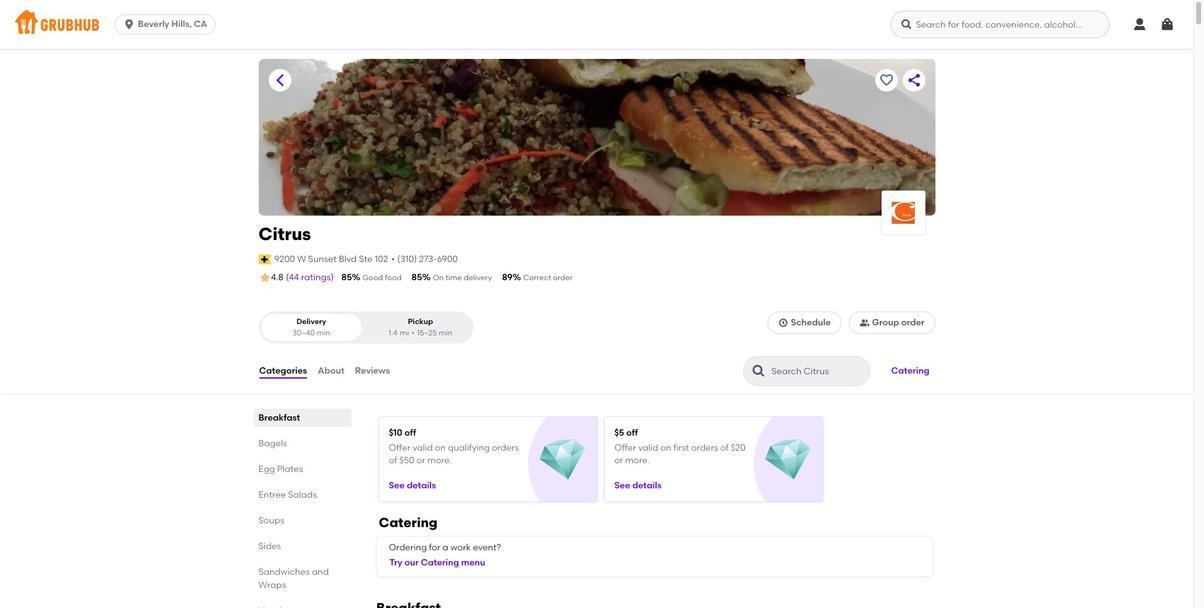 Task type: describe. For each thing, give the bounding box(es) containing it.
svg image inside main navigation navigation
[[901, 18, 913, 31]]

1 vertical spatial catering
[[379, 515, 438, 531]]

pickup 1.4 mi • 15–25 min
[[389, 317, 453, 337]]

for
[[429, 542, 441, 553]]

promo image for offer valid on qualifying orders of $50 or more.
[[540, 437, 585, 483]]

citrus logo image
[[882, 202, 926, 224]]

food
[[385, 273, 402, 282]]

valid for $5 off
[[639, 442, 659, 453]]

$20
[[731, 442, 746, 453]]

85 for good food
[[342, 272, 352, 283]]

off for $10 off
[[405, 428, 417, 438]]

good
[[363, 273, 383, 282]]

save this restaurant button
[[876, 69, 898, 92]]

subscription pass image
[[259, 254, 271, 265]]

option group containing delivery 30–40 min
[[259, 312, 474, 344]]

of for $50
[[389, 455, 397, 466]]

categories
[[259, 366, 307, 376]]

group order button
[[850, 312, 936, 334]]

about
[[318, 366, 345, 376]]

see details for $5 off offer valid on first orders of $20 or more.
[[615, 480, 662, 491]]

offer for $10
[[389, 442, 411, 453]]

mi
[[400, 328, 409, 337]]

89
[[502, 272, 513, 283]]

on time delivery
[[433, 273, 492, 282]]

catering inside ordering for a work event? try our catering menu
[[421, 558, 459, 568]]

1 horizontal spatial svg image
[[1133, 17, 1148, 32]]

delivery
[[297, 317, 326, 326]]

menu
[[462, 558, 486, 568]]

categories button
[[259, 349, 308, 394]]

details for $10 off offer valid on qualifying orders of $50 or more.
[[407, 480, 436, 491]]

ste
[[359, 254, 373, 264]]

more. for qualifying
[[428, 455, 452, 466]]

delivery 30–40 min
[[293, 317, 330, 337]]

delivery
[[464, 273, 492, 282]]

first
[[674, 442, 690, 453]]

catering button
[[886, 357, 936, 385]]

2 horizontal spatial svg image
[[1161, 17, 1176, 32]]

try
[[390, 558, 403, 568]]

main navigation navigation
[[0, 0, 1195, 49]]

9200 w sunset blvd ste 102 button
[[274, 253, 389, 266]]

entree
[[259, 490, 286, 500]]

time
[[446, 273, 462, 282]]

(310) 273-6900 button
[[398, 253, 458, 266]]

share icon image
[[907, 73, 922, 88]]

ordering
[[389, 542, 427, 553]]

reviews button
[[355, 349, 391, 394]]

ratings)
[[301, 272, 334, 283]]

$50
[[400, 455, 415, 466]]

• (310) 273-6900
[[392, 254, 458, 264]]

30–40
[[293, 328, 315, 337]]

ordering for a work event? try our catering menu
[[389, 542, 501, 568]]

a
[[443, 542, 449, 553]]

correct
[[524, 273, 552, 282]]

salads
[[288, 490, 317, 500]]

4.8
[[271, 272, 284, 283]]

beverly
[[138, 19, 169, 29]]

sandwiches and wraps
[[259, 567, 329, 591]]

caret left icon image
[[272, 73, 287, 88]]

beverly hills, ca button
[[115, 14, 220, 34]]

or for $10 off
[[417, 455, 426, 466]]

(310)
[[398, 254, 417, 264]]

see for offer valid on qualifying orders of $50 or more.
[[389, 480, 405, 491]]

promo image for offer valid on first orders of $20 or more.
[[765, 437, 811, 483]]

on for first
[[661, 442, 672, 453]]

on for qualifying
[[435, 442, 446, 453]]

event?
[[473, 542, 501, 553]]

on
[[433, 273, 444, 282]]

Search for food, convenience, alcohol... search field
[[891, 11, 1110, 38]]

$10 off offer valid on qualifying orders of $50 or more.
[[389, 428, 519, 466]]

min inside delivery 30–40 min
[[317, 328, 330, 337]]



Task type: vqa. For each thing, say whether or not it's contained in the screenshot.
svg image within the Beverly Hills, CA button
yes



Task type: locate. For each thing, give the bounding box(es) containing it.
orders right first
[[692, 442, 719, 453]]

see details button for $10 off offer valid on qualifying orders of $50 or more.
[[389, 474, 436, 497]]

offer down $5
[[615, 442, 637, 453]]

2 or from the left
[[615, 455, 624, 466]]

orders inside "$5 off offer valid on first orders of $20 or more."
[[692, 442, 719, 453]]

on
[[435, 442, 446, 453], [661, 442, 672, 453]]

0 horizontal spatial off
[[405, 428, 417, 438]]

102
[[375, 254, 388, 264]]

citrus
[[259, 223, 311, 245]]

min right 15–25
[[439, 328, 453, 337]]

more. inside "$5 off offer valid on first orders of $20 or more."
[[626, 455, 650, 466]]

more. for first
[[626, 455, 650, 466]]

273-
[[419, 254, 437, 264]]

1 promo image from the left
[[540, 437, 585, 483]]

on left first
[[661, 442, 672, 453]]

2 85 from the left
[[412, 272, 422, 283]]

svg image inside schedule button
[[779, 318, 789, 328]]

valid
[[413, 442, 433, 453], [639, 442, 659, 453]]

try our catering menu button
[[384, 550, 491, 577]]

off for $5 off
[[627, 428, 639, 438]]

2 see details button from the left
[[615, 474, 662, 497]]

85 down the blvd
[[342, 272, 352, 283]]

or inside "$5 off offer valid on first orders of $20 or more."
[[615, 455, 624, 466]]

svg image
[[1133, 17, 1148, 32], [1161, 17, 1176, 32], [123, 18, 136, 31]]

order right group
[[902, 317, 925, 328]]

sandwiches
[[259, 567, 310, 578]]

more.
[[428, 455, 452, 466], [626, 455, 650, 466]]

soups
[[259, 515, 285, 526]]

1 horizontal spatial see details button
[[615, 474, 662, 497]]

on inside $10 off offer valid on qualifying orders of $50 or more.
[[435, 442, 446, 453]]

valid inside "$5 off offer valid on first orders of $20 or more."
[[639, 442, 659, 453]]

offer
[[389, 442, 411, 453], [615, 442, 637, 453]]

1 horizontal spatial or
[[615, 455, 624, 466]]

2 min from the left
[[439, 328, 453, 337]]

svg image
[[901, 18, 913, 31], [779, 318, 789, 328]]

reviews
[[355, 366, 390, 376]]

0 horizontal spatial or
[[417, 455, 426, 466]]

0 horizontal spatial on
[[435, 442, 446, 453]]

option group
[[259, 312, 474, 344]]

catering down for
[[421, 558, 459, 568]]

$5
[[615, 428, 625, 438]]

1 horizontal spatial offer
[[615, 442, 637, 453]]

off
[[405, 428, 417, 438], [627, 428, 639, 438]]

2 more. from the left
[[626, 455, 650, 466]]

2 vertical spatial catering
[[421, 558, 459, 568]]

offer inside "$5 off offer valid on first orders of $20 or more."
[[615, 442, 637, 453]]

good food
[[363, 273, 402, 282]]

0 horizontal spatial orders
[[492, 442, 519, 453]]

valid inside $10 off offer valid on qualifying orders of $50 or more.
[[413, 442, 433, 453]]

• inside pickup 1.4 mi • 15–25 min
[[412, 328, 415, 337]]

orders inside $10 off offer valid on qualifying orders of $50 or more.
[[492, 442, 519, 453]]

2 see from the left
[[615, 480, 631, 491]]

of left "$50"
[[389, 455, 397, 466]]

or down $5
[[615, 455, 624, 466]]

0 vertical spatial catering
[[892, 366, 930, 376]]

svg image up share icon
[[901, 18, 913, 31]]

order right correct
[[553, 273, 573, 282]]

2 off from the left
[[627, 428, 639, 438]]

$10
[[389, 428, 403, 438]]

catering down group order
[[892, 366, 930, 376]]

of
[[721, 442, 729, 453], [389, 455, 397, 466]]

0 horizontal spatial offer
[[389, 442, 411, 453]]

see details button for $5 off offer valid on first orders of $20 or more.
[[615, 474, 662, 497]]

1 horizontal spatial promo image
[[765, 437, 811, 483]]

beverly hills, ca
[[138, 19, 207, 29]]

svg image inside the beverly hills, ca button
[[123, 18, 136, 31]]

see details button
[[389, 474, 436, 497], [615, 474, 662, 497]]

0 horizontal spatial of
[[389, 455, 397, 466]]

see for offer valid on first orders of $20 or more.
[[615, 480, 631, 491]]

egg
[[259, 464, 275, 475]]

1 horizontal spatial off
[[627, 428, 639, 438]]

schedule button
[[768, 312, 842, 334]]

offer for $5
[[615, 442, 637, 453]]

schedule
[[791, 317, 831, 328]]

promo image
[[540, 437, 585, 483], [765, 437, 811, 483]]

1 horizontal spatial see details
[[615, 480, 662, 491]]

see down $5
[[615, 480, 631, 491]]

orders right qualifying
[[492, 442, 519, 453]]

offer inside $10 off offer valid on qualifying orders of $50 or more.
[[389, 442, 411, 453]]

0 vertical spatial of
[[721, 442, 729, 453]]

or inside $10 off offer valid on qualifying orders of $50 or more.
[[417, 455, 426, 466]]

2 on from the left
[[661, 442, 672, 453]]

0 vertical spatial •
[[392, 254, 395, 264]]

1 horizontal spatial min
[[439, 328, 453, 337]]

off inside $10 off offer valid on qualifying orders of $50 or more.
[[405, 428, 417, 438]]

0 horizontal spatial more.
[[428, 455, 452, 466]]

1 vertical spatial order
[[902, 317, 925, 328]]

1 horizontal spatial valid
[[639, 442, 659, 453]]

see
[[389, 480, 405, 491], [615, 480, 631, 491]]

1 vertical spatial svg image
[[779, 318, 789, 328]]

of inside "$5 off offer valid on first orders of $20 or more."
[[721, 442, 729, 453]]

wraps
[[259, 580, 286, 591]]

1 horizontal spatial on
[[661, 442, 672, 453]]

orders
[[492, 442, 519, 453], [692, 442, 719, 453]]

search icon image
[[752, 364, 767, 379]]

1 see details button from the left
[[389, 474, 436, 497]]

star icon image
[[259, 272, 271, 284]]

1 horizontal spatial 85
[[412, 272, 422, 283]]

(44 ratings)
[[286, 272, 334, 283]]

ca
[[194, 19, 207, 29]]

valid up "$50"
[[413, 442, 433, 453]]

1 or from the left
[[417, 455, 426, 466]]

orders for first
[[692, 442, 719, 453]]

0 vertical spatial svg image
[[901, 18, 913, 31]]

0 horizontal spatial valid
[[413, 442, 433, 453]]

order for group order
[[902, 317, 925, 328]]

order
[[553, 273, 573, 282], [902, 317, 925, 328]]

and
[[312, 567, 329, 578]]

1 horizontal spatial •
[[412, 328, 415, 337]]

• right 102
[[392, 254, 395, 264]]

order inside button
[[902, 317, 925, 328]]

1 orders from the left
[[492, 442, 519, 453]]

or for $5 off
[[615, 455, 624, 466]]

or right "$50"
[[417, 455, 426, 466]]

valid left first
[[639, 442, 659, 453]]

• right mi on the left bottom of page
[[412, 328, 415, 337]]

svg image left schedule
[[779, 318, 789, 328]]

see down "$50"
[[389, 480, 405, 491]]

Search Citrus search field
[[771, 366, 867, 378]]

$5 off offer valid on first orders of $20 or more.
[[615, 428, 746, 466]]

0 horizontal spatial svg image
[[779, 318, 789, 328]]

0 horizontal spatial •
[[392, 254, 395, 264]]

1 horizontal spatial more.
[[626, 455, 650, 466]]

see details button down $5
[[615, 474, 662, 497]]

1 horizontal spatial order
[[902, 317, 925, 328]]

1 off from the left
[[405, 428, 417, 438]]

9200
[[274, 254, 295, 264]]

work
[[451, 542, 471, 553]]

(44
[[286, 272, 299, 283]]

0 horizontal spatial details
[[407, 480, 436, 491]]

breakfast
[[259, 413, 300, 423]]

group
[[873, 317, 900, 328]]

off inside "$5 off offer valid on first orders of $20 or more."
[[627, 428, 639, 438]]

1 horizontal spatial orders
[[692, 442, 719, 453]]

15–25
[[417, 328, 437, 337]]

see details for $10 off offer valid on qualifying orders of $50 or more.
[[389, 480, 436, 491]]

people icon image
[[860, 318, 870, 328]]

2 valid from the left
[[639, 442, 659, 453]]

0 horizontal spatial min
[[317, 328, 330, 337]]

0 horizontal spatial 85
[[342, 272, 352, 283]]

1 details from the left
[[407, 480, 436, 491]]

details down "$5 off offer valid on first orders of $20 or more."
[[633, 480, 662, 491]]

more. inside $10 off offer valid on qualifying orders of $50 or more.
[[428, 455, 452, 466]]

off right $5
[[627, 428, 639, 438]]

1 vertical spatial of
[[389, 455, 397, 466]]

0 vertical spatial order
[[553, 273, 573, 282]]

of for $20
[[721, 442, 729, 453]]

see details down $5
[[615, 480, 662, 491]]

1 offer from the left
[[389, 442, 411, 453]]

0 horizontal spatial order
[[553, 273, 573, 282]]

1 horizontal spatial see
[[615, 480, 631, 491]]

bagels
[[259, 438, 287, 449]]

details
[[407, 480, 436, 491], [633, 480, 662, 491]]

valid for $10 off
[[413, 442, 433, 453]]

about button
[[317, 349, 345, 394]]

2 promo image from the left
[[765, 437, 811, 483]]

correct order
[[524, 273, 573, 282]]

•
[[392, 254, 395, 264], [412, 328, 415, 337]]

see details
[[389, 480, 436, 491], [615, 480, 662, 491]]

1 see from the left
[[389, 480, 405, 491]]

w
[[297, 254, 306, 264]]

details down "$50"
[[407, 480, 436, 491]]

off right $10 on the left bottom of the page
[[405, 428, 417, 438]]

save this restaurant image
[[879, 73, 894, 88]]

85 for on time delivery
[[412, 272, 422, 283]]

0 horizontal spatial promo image
[[540, 437, 585, 483]]

1 see details from the left
[[389, 480, 436, 491]]

0 horizontal spatial see details button
[[389, 474, 436, 497]]

1 min from the left
[[317, 328, 330, 337]]

1 horizontal spatial svg image
[[901, 18, 913, 31]]

1 horizontal spatial details
[[633, 480, 662, 491]]

2 orders from the left
[[692, 442, 719, 453]]

0 horizontal spatial svg image
[[123, 18, 136, 31]]

85 down • (310) 273-6900 on the top of page
[[412, 272, 422, 283]]

of inside $10 off offer valid on qualifying orders of $50 or more.
[[389, 455, 397, 466]]

of left $20
[[721, 442, 729, 453]]

orders for qualifying
[[492, 442, 519, 453]]

6900
[[437, 254, 458, 264]]

egg plates
[[259, 464, 303, 475]]

entree salads
[[259, 490, 317, 500]]

catering
[[892, 366, 930, 376], [379, 515, 438, 531], [421, 558, 459, 568]]

min down delivery
[[317, 328, 330, 337]]

details for $5 off offer valid on first orders of $20 or more.
[[633, 480, 662, 491]]

1 valid from the left
[[413, 442, 433, 453]]

on inside "$5 off offer valid on first orders of $20 or more."
[[661, 442, 672, 453]]

offer up "$50"
[[389, 442, 411, 453]]

sunset
[[308, 254, 337, 264]]

group order
[[873, 317, 925, 328]]

our
[[405, 558, 419, 568]]

1 vertical spatial •
[[412, 328, 415, 337]]

see details down "$50"
[[389, 480, 436, 491]]

2 offer from the left
[[615, 442, 637, 453]]

pickup
[[408, 317, 433, 326]]

plates
[[277, 464, 303, 475]]

0 horizontal spatial see
[[389, 480, 405, 491]]

on left qualifying
[[435, 442, 446, 453]]

2 details from the left
[[633, 480, 662, 491]]

min
[[317, 328, 330, 337], [439, 328, 453, 337]]

catering up ordering
[[379, 515, 438, 531]]

qualifying
[[448, 442, 490, 453]]

1 more. from the left
[[428, 455, 452, 466]]

see details button down "$50"
[[389, 474, 436, 497]]

1 on from the left
[[435, 442, 446, 453]]

1 85 from the left
[[342, 272, 352, 283]]

sides
[[259, 541, 281, 552]]

1.4
[[389, 328, 398, 337]]

85
[[342, 272, 352, 283], [412, 272, 422, 283]]

0 horizontal spatial see details
[[389, 480, 436, 491]]

hills,
[[172, 19, 192, 29]]

1 horizontal spatial of
[[721, 442, 729, 453]]

order for correct order
[[553, 273, 573, 282]]

catering inside button
[[892, 366, 930, 376]]

or
[[417, 455, 426, 466], [615, 455, 624, 466]]

2 see details from the left
[[615, 480, 662, 491]]

min inside pickup 1.4 mi • 15–25 min
[[439, 328, 453, 337]]

blvd
[[339, 254, 357, 264]]

9200 w sunset blvd ste 102
[[274, 254, 388, 264]]



